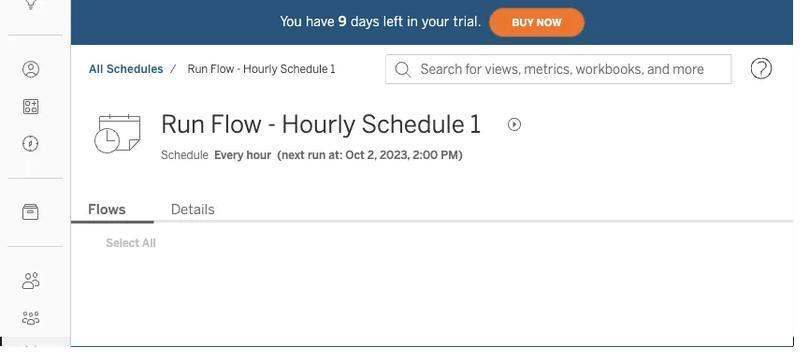 Task type: describe. For each thing, give the bounding box(es) containing it.
every
[[215, 148, 244, 162]]

buy now button
[[489, 7, 586, 37]]

buy
[[513, 17, 534, 28]]

in
[[407, 14, 419, 29]]

you
[[280, 14, 302, 29]]

0 vertical spatial hourly
[[244, 62, 278, 76]]

schedule image
[[94, 106, 150, 162]]

personal space image
[[22, 61, 39, 78]]

run flow - hourly schedule 1 element
[[182, 62, 341, 76]]

run
[[308, 148, 326, 162]]

you have 9 days left in your trial.
[[280, 14, 482, 29]]

run flow - hourly schedule 1 inside main content
[[161, 110, 481, 139]]

1 horizontal spatial schedule
[[280, 62, 328, 76]]

all schedules /
[[89, 62, 177, 76]]

buy now
[[513, 17, 562, 28]]

hourly inside main content
[[282, 110, 356, 139]]

collections image
[[22, 98, 39, 115]]

all schedules link
[[88, 61, 165, 77]]

details
[[171, 201, 215, 218]]

2,
[[368, 148, 377, 162]]

2:00
[[413, 148, 438, 162]]

hour
[[247, 148, 272, 162]]

schedule every hour (next run at: oct 2, 2023, 2:00 pm)
[[161, 148, 463, 162]]

now
[[537, 17, 562, 28]]

schedules
[[106, 62, 164, 76]]

at:
[[329, 148, 343, 162]]

0 vertical spatial 1
[[331, 62, 336, 76]]

your
[[422, 14, 450, 29]]

- inside run flow - hourly schedule 1 main content
[[268, 110, 276, 139]]

1 flow from the top
[[211, 62, 234, 76]]

flows
[[88, 201, 126, 218]]



Task type: vqa. For each thing, say whether or not it's contained in the screenshot.
Main Navigation. Press the Up and Down arrow keys to access links. element
no



Task type: locate. For each thing, give the bounding box(es) containing it.
all left schedules
[[89, 62, 103, 76]]

flow
[[211, 62, 234, 76], [211, 110, 262, 139]]

recommendations image
[[22, 0, 39, 9]]

1 vertical spatial -
[[268, 110, 276, 139]]

- right /
[[237, 62, 241, 76]]

flow up the every
[[211, 110, 262, 139]]

1 horizontal spatial hourly
[[282, 110, 356, 139]]

explore image
[[22, 136, 39, 153]]

days
[[351, 14, 380, 29]]

2 vertical spatial schedule
[[161, 148, 209, 162]]

groups image
[[22, 310, 39, 327]]

0 horizontal spatial -
[[237, 62, 241, 76]]

0 vertical spatial flow
[[211, 62, 234, 76]]

0 horizontal spatial schedule
[[161, 148, 209, 162]]

0 vertical spatial run
[[188, 62, 208, 76]]

trial.
[[454, 14, 482, 29]]

run
[[188, 62, 208, 76], [161, 110, 205, 139]]

sub-spaces tab list
[[71, 199, 795, 224]]

oct
[[346, 148, 365, 162]]

/
[[170, 62, 177, 76]]

1 inside run flow - hourly schedule 1 main content
[[471, 110, 481, 139]]

left
[[384, 14, 404, 29]]

1 vertical spatial 1
[[471, 110, 481, 139]]

0 horizontal spatial hourly
[[244, 62, 278, 76]]

1
[[331, 62, 336, 76], [471, 110, 481, 139]]

run inside run flow - hourly schedule 1 main content
[[161, 110, 205, 139]]

- up hour
[[268, 110, 276, 139]]

run right /
[[188, 62, 208, 76]]

have
[[306, 14, 335, 29]]

run down /
[[161, 110, 205, 139]]

users image
[[22, 272, 39, 289]]

run flow - hourly schedule 1 main content
[[71, 94, 795, 347]]

pm)
[[441, 148, 463, 162]]

(next
[[277, 148, 305, 162]]

0 vertical spatial all
[[89, 62, 103, 76]]

9
[[339, 14, 347, 29]]

0 vertical spatial schedule
[[280, 62, 328, 76]]

1 horizontal spatial -
[[268, 110, 276, 139]]

-
[[237, 62, 241, 76], [268, 110, 276, 139]]

1 vertical spatial schedule
[[362, 110, 465, 139]]

select all
[[106, 237, 156, 250]]

0 horizontal spatial 1
[[331, 62, 336, 76]]

all inside button
[[142, 237, 156, 250]]

hourly
[[244, 62, 278, 76], [282, 110, 356, 139]]

schedule down the you at the left
[[280, 62, 328, 76]]

flow right /
[[211, 62, 234, 76]]

schedule left the every
[[161, 148, 209, 162]]

external assets image
[[22, 204, 39, 221]]

1 vertical spatial all
[[142, 237, 156, 250]]

run flow - hourly schedule 1
[[188, 62, 336, 76], [161, 110, 481, 139]]

all
[[89, 62, 103, 76], [142, 237, 156, 250]]

1 vertical spatial hourly
[[282, 110, 356, 139]]

hourly up run
[[282, 110, 356, 139]]

select
[[106, 237, 140, 250]]

2 flow from the top
[[211, 110, 262, 139]]

1 horizontal spatial 1
[[471, 110, 481, 139]]

schedule
[[280, 62, 328, 76], [362, 110, 465, 139], [161, 148, 209, 162]]

schedule up 2:00
[[362, 110, 465, 139]]

2023,
[[380, 148, 410, 162]]

select all button
[[94, 232, 168, 255]]

0 vertical spatial run flow - hourly schedule 1
[[188, 62, 336, 76]]

0 horizontal spatial all
[[89, 62, 103, 76]]

1 horizontal spatial all
[[142, 237, 156, 250]]

1 vertical spatial flow
[[211, 110, 262, 139]]

1 vertical spatial run flow - hourly schedule 1
[[161, 110, 481, 139]]

run flow - hourly schedule 1 down the you at the left
[[188, 62, 336, 76]]

all right select on the left of the page
[[142, 237, 156, 250]]

0 vertical spatial -
[[237, 62, 241, 76]]

1 vertical spatial run
[[161, 110, 205, 139]]

2 horizontal spatial schedule
[[362, 110, 465, 139]]

run flow - hourly schedule 1 up run
[[161, 110, 481, 139]]

flow inside main content
[[211, 110, 262, 139]]

hourly up hour
[[244, 62, 278, 76]]



